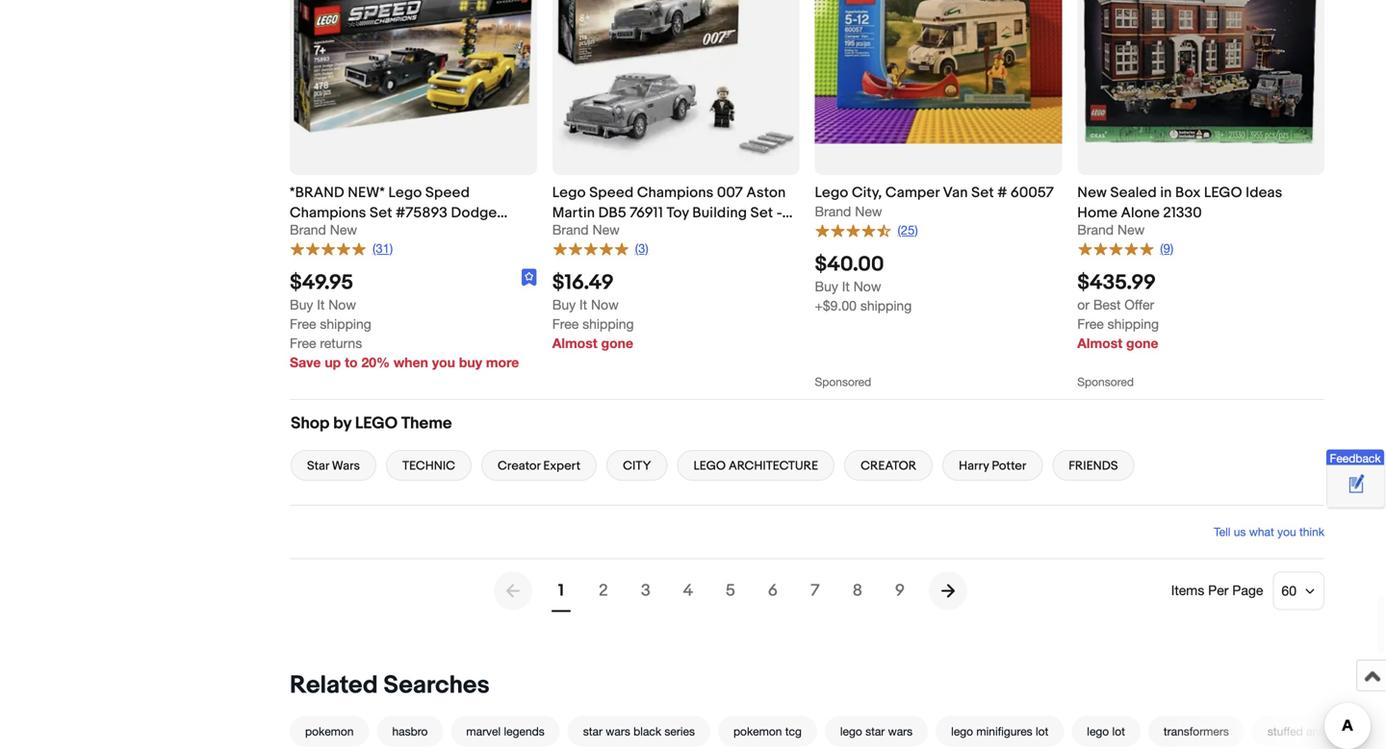 Task type: vqa. For each thing, say whether or not it's contained in the screenshot.
60 on the right bottom of page
yes



Task type: describe. For each thing, give the bounding box(es) containing it.
new up (31) link
[[330, 222, 357, 238]]

lego star wars
[[840, 725, 913, 739]]

page
[[1232, 583, 1263, 599]]

creator
[[861, 459, 916, 474]]

transformers link
[[1148, 716, 1252, 747]]

buy for $40.00
[[815, 279, 838, 294]]

new up home
[[1077, 184, 1107, 201]]

lego lot
[[1087, 725, 1125, 739]]

lego speed champions 007 aston martin db5 76911 toy building set - 298 pieces link
[[552, 183, 799, 242]]

building
[[692, 204, 747, 222]]

new sealed in box lego ideas home alone 21330 brand new
[[1077, 184, 1282, 238]]

60
[[1282, 583, 1296, 599]]

stuffed animals link
[[1252, 716, 1369, 747]]

*retired*
[[347, 225, 416, 242]]

1 vertical spatial you
[[1277, 525, 1296, 539]]

*brand new*  lego speed champions set #75893 dodge charger *retired*
[[290, 184, 497, 242]]

alone
[[1121, 204, 1160, 222]]

technic
[[402, 459, 455, 474]]

items per page
[[1171, 583, 1263, 599]]

in
[[1160, 184, 1172, 201]]

per
[[1208, 583, 1229, 599]]

9
[[895, 581, 905, 601]]

pokemon link
[[290, 716, 377, 747]]

buy it now free shipping free returns save up to 20% when you buy more
[[290, 297, 519, 370]]

*brand
[[290, 184, 344, 201]]

star wars link
[[291, 450, 376, 481]]

minifigures
[[976, 725, 1032, 739]]

7 link
[[794, 570, 836, 613]]

now inside buy it now free shipping free returns save up to 20% when you buy more
[[328, 297, 356, 313]]

1 link
[[540, 570, 582, 613]]

brand new for $16.49
[[552, 222, 620, 238]]

lego inside new sealed in box lego ideas home alone 21330 brand new
[[1204, 184, 1242, 201]]

76911
[[630, 204, 663, 222]]

lego inside *brand new*  lego speed champions set #75893 dodge charger *retired*
[[388, 184, 422, 201]]

transformers
[[1164, 725, 1229, 739]]

3 link
[[625, 570, 667, 613]]

friends
[[1069, 459, 1118, 474]]

6 link
[[752, 570, 794, 613]]

8 link
[[836, 570, 879, 613]]

more
[[486, 355, 519, 370]]

(3)
[[635, 241, 648, 256]]

lego architecture
[[694, 459, 818, 474]]

lego star wars link
[[825, 716, 936, 747]]

black
[[633, 725, 661, 739]]

shipping for $16.49
[[582, 316, 634, 332]]

buy
[[459, 355, 482, 370]]

lego minifigures lot link
[[936, 716, 1072, 747]]

tcg
[[785, 725, 802, 739]]

potter
[[992, 459, 1026, 474]]

lego for lego speed champions 007 aston martin db5 76911 toy building set - 298 pieces
[[552, 184, 586, 201]]

1 star from the left
[[583, 725, 602, 739]]

new sealed in box lego ideas home alone 21330 image
[[1077, 0, 1324, 157]]

tell us what you think
[[1214, 525, 1324, 539]]

creator link
[[844, 450, 933, 481]]

60057
[[1011, 184, 1054, 201]]

(9)
[[1160, 241, 1174, 256]]

lego city, camper van set # 60057 image
[[815, 0, 1062, 144]]

6
[[768, 581, 778, 601]]

lego speed champions 007 aston martin db5 76911 toy building set - 298 pieces
[[552, 184, 786, 242]]

21330
[[1163, 204, 1202, 222]]

buy for $16.49
[[552, 297, 576, 313]]

*brand new*  lego speed champions set #75893 dodge charger *retired* image
[[290, 0, 537, 134]]

shop
[[291, 414, 330, 434]]

(31)
[[372, 241, 393, 256]]

shipping for $435.99
[[1107, 316, 1159, 332]]

by
[[333, 414, 351, 434]]

new up (9) link
[[1117, 222, 1145, 238]]

8
[[853, 581, 862, 601]]

brand up (3) link
[[552, 222, 589, 238]]

(9) link
[[1077, 240, 1174, 257]]

#75893
[[396, 204, 448, 222]]

camper
[[885, 184, 940, 201]]

think
[[1299, 525, 1324, 539]]

dodge
[[451, 204, 497, 222]]

series
[[665, 725, 695, 739]]

martin
[[552, 204, 595, 222]]

toy
[[666, 204, 689, 222]]

now for $16.49
[[591, 297, 619, 313]]

charger
[[290, 225, 344, 242]]

pokemon for pokemon tcg
[[733, 725, 782, 739]]

$40.00
[[815, 252, 884, 277]]

$16.49
[[552, 270, 614, 295]]

you inside buy it now free shipping free returns save up to 20% when you buy more
[[432, 355, 455, 370]]

lego city, camper van set # 60057 brand new
[[815, 184, 1054, 219]]

almost for $435.99
[[1077, 335, 1122, 351]]

best
[[1093, 297, 1121, 313]]

architecture
[[729, 459, 818, 474]]

wars
[[332, 459, 360, 474]]

lego for lego city, camper van set # 60057 brand new
[[815, 184, 848, 201]]

9 link
[[879, 570, 921, 613]]

champions inside the lego speed champions 007 aston martin db5 76911 toy building set - 298 pieces
[[637, 184, 714, 201]]

box
[[1175, 184, 1201, 201]]

when
[[394, 355, 428, 370]]

tell
[[1214, 525, 1230, 539]]

gone for $16.49
[[601, 335, 633, 351]]

legends
[[504, 725, 545, 739]]

free inside $435.99 or best offer free shipping almost gone
[[1077, 316, 1104, 332]]

sealed
[[1110, 184, 1157, 201]]

$16.49 buy it now free shipping almost gone
[[552, 270, 634, 351]]

007
[[717, 184, 743, 201]]

new sealed in box lego ideas home alone 21330 link
[[1077, 183, 1324, 222]]

set inside *brand new*  lego speed champions set #75893 dodge charger *retired*
[[370, 204, 392, 222]]



Task type: locate. For each thing, give the bounding box(es) containing it.
lego right 'minifigures'
[[1087, 725, 1109, 739]]

buy down $16.49
[[552, 297, 576, 313]]

shipping inside buy it now free shipping free returns save up to 20% when you buy more
[[320, 316, 371, 332]]

harry potter
[[959, 459, 1026, 474]]

3 lego from the left
[[815, 184, 848, 201]]

1 almost from the left
[[552, 335, 597, 351]]

to
[[345, 355, 358, 370]]

(25)
[[898, 223, 918, 238]]

*brand new*  lego speed champions set #75893 dodge charger *retired* link
[[290, 183, 537, 242]]

$435.99
[[1077, 270, 1156, 295]]

tell us what you think link
[[1214, 525, 1324, 539]]

almost inside $435.99 or best offer free shipping almost gone
[[1077, 335, 1122, 351]]

1 wars from the left
[[606, 725, 630, 739]]

lego inside the lego speed champions 007 aston martin db5 76911 toy building set - 298 pieces
[[552, 184, 586, 201]]

set inside lego city, camper van set # 60057 brand new
[[971, 184, 994, 201]]

navigation
[[494, 564, 967, 618]]

it inside buy it now free shipping free returns save up to 20% when you buy more
[[317, 297, 325, 313]]

2 gone from the left
[[1126, 335, 1158, 351]]

0 horizontal spatial almost
[[552, 335, 597, 351]]

0 horizontal spatial wars
[[606, 725, 630, 739]]

shop by lego theme
[[291, 414, 452, 434]]

champions
[[637, 184, 714, 201], [290, 204, 366, 222]]

pokemon down related on the left of page
[[305, 725, 354, 739]]

2
[[599, 581, 608, 601]]

related
[[290, 671, 378, 701]]

brand down *brand
[[290, 222, 326, 238]]

pokemon tcg
[[733, 725, 802, 739]]

(3) link
[[552, 240, 648, 257]]

1 lot from the left
[[1036, 725, 1048, 739]]

stuffed animals
[[1267, 725, 1346, 739]]

1 horizontal spatial buy
[[552, 297, 576, 313]]

0 vertical spatial champions
[[637, 184, 714, 201]]

1 brand new from the left
[[290, 222, 357, 238]]

2 lego from the left
[[951, 725, 973, 739]]

marvel legends
[[466, 725, 545, 739]]

new
[[1077, 184, 1107, 201], [855, 203, 882, 219], [330, 222, 357, 238], [592, 222, 620, 238], [1117, 222, 1145, 238]]

lego speed champions 007 aston martin db5 76911 toy building set - 298 pieces heading
[[552, 184, 793, 242]]

0 horizontal spatial lego
[[388, 184, 422, 201]]

you right what
[[1277, 525, 1296, 539]]

1 vertical spatial lego
[[355, 414, 398, 434]]

(25) link
[[815, 221, 918, 239]]

lego right "by"
[[355, 414, 398, 434]]

it down $49.95
[[317, 297, 325, 313]]

navigation containing 1
[[494, 564, 967, 618]]

it for $16.49
[[579, 297, 587, 313]]

creator expert link
[[481, 450, 597, 481]]

you left the buy
[[432, 355, 455, 370]]

shipping down offer
[[1107, 316, 1159, 332]]

gone for $435.99
[[1126, 335, 1158, 351]]

5 link
[[709, 570, 752, 613]]

star left black
[[583, 725, 602, 739]]

brand new up (31) link
[[290, 222, 357, 238]]

1 horizontal spatial brand new
[[552, 222, 620, 238]]

2 star from the left
[[865, 725, 885, 739]]

pokemon tcg link
[[718, 716, 825, 747]]

set up *retired*
[[370, 204, 392, 222]]

lego
[[840, 725, 862, 739], [951, 725, 973, 739], [1087, 725, 1109, 739]]

set inside the lego speed champions 007 aston martin db5 76911 toy building set - 298 pieces
[[750, 204, 773, 222]]

buy up +$9.00
[[815, 279, 838, 294]]

shipping inside $435.99 or best offer free shipping almost gone
[[1107, 316, 1159, 332]]

2 brand new from the left
[[552, 222, 620, 238]]

lego for lego lot
[[1087, 725, 1109, 739]]

lot left the transformers
[[1112, 725, 1125, 739]]

now inside $40.00 buy it now +$9.00 shipping
[[853, 279, 881, 294]]

speed inside the lego speed champions 007 aston martin db5 76911 toy building set - 298 pieces
[[589, 184, 634, 201]]

1 horizontal spatial it
[[579, 297, 587, 313]]

0 horizontal spatial gone
[[601, 335, 633, 351]]

0 horizontal spatial champions
[[290, 204, 366, 222]]

gone inside $16.49 buy it now free shipping almost gone
[[601, 335, 633, 351]]

us
[[1234, 525, 1246, 539]]

1 horizontal spatial lego
[[552, 184, 586, 201]]

5
[[726, 581, 735, 601]]

lego left city,
[[815, 184, 848, 201]]

1 horizontal spatial star
[[865, 725, 885, 739]]

theme
[[401, 414, 452, 434]]

now down the $40.00
[[853, 279, 881, 294]]

new down city,
[[855, 203, 882, 219]]

lego left 'minifigures'
[[951, 725, 973, 739]]

harry
[[959, 459, 989, 474]]

star right tcg
[[865, 725, 885, 739]]

1 gone from the left
[[601, 335, 633, 351]]

20%
[[361, 355, 390, 370]]

new sealed in box lego ideas home alone 21330 heading
[[1077, 184, 1282, 222]]

1 horizontal spatial lot
[[1112, 725, 1125, 739]]

2 horizontal spatial now
[[853, 279, 881, 294]]

1 horizontal spatial champions
[[637, 184, 714, 201]]

pokemon left tcg
[[733, 725, 782, 739]]

champions down *brand
[[290, 204, 366, 222]]

2 almost from the left
[[1077, 335, 1122, 351]]

ideas
[[1246, 184, 1282, 201]]

$435.99 or best offer free shipping almost gone
[[1077, 270, 1159, 351]]

lego up martin
[[552, 184, 586, 201]]

2 wars from the left
[[888, 725, 913, 739]]

star
[[307, 459, 329, 474]]

animals
[[1306, 725, 1346, 739]]

new up (3) link
[[592, 222, 620, 238]]

2 speed from the left
[[589, 184, 634, 201]]

save
[[290, 355, 321, 370]]

pieces
[[581, 225, 627, 242]]

+$9.00
[[815, 298, 857, 314]]

now down $49.95
[[328, 297, 356, 313]]

lego inside lego city, camper van set # 60057 brand new
[[815, 184, 848, 201]]

0 horizontal spatial lego
[[840, 725, 862, 739]]

0 horizontal spatial lot
[[1036, 725, 1048, 739]]

speed up #75893
[[425, 184, 470, 201]]

speed up db5
[[589, 184, 634, 201]]

lego city, camper van set # 60057 heading
[[815, 184, 1054, 201]]

1 horizontal spatial pokemon
[[733, 725, 782, 739]]

what
[[1249, 525, 1274, 539]]

1 horizontal spatial almost
[[1077, 335, 1122, 351]]

0 vertical spatial lego
[[1204, 184, 1242, 201]]

1 lego from the left
[[840, 725, 862, 739]]

$40.00 buy it now +$9.00 shipping
[[815, 252, 912, 314]]

1 speed from the left
[[425, 184, 470, 201]]

brand inside new sealed in box lego ideas home alone 21330 brand new
[[1077, 222, 1114, 238]]

4 link
[[667, 570, 709, 613]]

2 horizontal spatial buy
[[815, 279, 838, 294]]

0 horizontal spatial now
[[328, 297, 356, 313]]

2 lego from the left
[[552, 184, 586, 201]]

0 horizontal spatial lego
[[355, 414, 398, 434]]

almost down best
[[1077, 335, 1122, 351]]

2 horizontal spatial it
[[842, 279, 850, 294]]

lego up #75893
[[388, 184, 422, 201]]

city link
[[606, 450, 668, 481]]

7
[[811, 581, 820, 601]]

0 horizontal spatial speed
[[425, 184, 470, 201]]

technic link
[[386, 450, 472, 481]]

items
[[1171, 583, 1204, 599]]

now
[[853, 279, 881, 294], [328, 297, 356, 313], [591, 297, 619, 313]]

wars
[[606, 725, 630, 739], [888, 725, 913, 739]]

0 vertical spatial you
[[432, 355, 455, 370]]

2 horizontal spatial lego
[[815, 184, 848, 201]]

2 horizontal spatial lego
[[1087, 725, 1109, 739]]

1 horizontal spatial lego
[[694, 459, 726, 474]]

lego city, camper van set # 60057 link
[[815, 183, 1062, 203]]

0 horizontal spatial set
[[370, 204, 392, 222]]

lego right box
[[1204, 184, 1242, 201]]

star
[[583, 725, 602, 739], [865, 725, 885, 739]]

1 horizontal spatial wars
[[888, 725, 913, 739]]

shipping right +$9.00
[[860, 298, 912, 314]]

new*
[[348, 184, 385, 201]]

it
[[842, 279, 850, 294], [317, 297, 325, 313], [579, 297, 587, 313]]

0 horizontal spatial buy
[[290, 297, 313, 313]]

shipping inside $40.00 buy it now +$9.00 shipping
[[860, 298, 912, 314]]

pokemon
[[305, 725, 354, 739], [733, 725, 782, 739]]

brand inside lego city, camper van set # 60057 brand new
[[815, 203, 851, 219]]

speed inside *brand new*  lego speed champions set #75893 dodge charger *retired*
[[425, 184, 470, 201]]

1 horizontal spatial gone
[[1126, 335, 1158, 351]]

now inside $16.49 buy it now free shipping almost gone
[[591, 297, 619, 313]]

brand up '(25)' link
[[815, 203, 851, 219]]

almost for $16.49
[[552, 335, 597, 351]]

*brand new*  lego speed champions set #75893 dodge charger *retired* heading
[[290, 184, 507, 242]]

buy inside $40.00 buy it now +$9.00 shipping
[[815, 279, 838, 294]]

0 horizontal spatial star
[[583, 725, 602, 739]]

2 link
[[582, 570, 625, 613]]

4
[[683, 581, 693, 601]]

now down $16.49
[[591, 297, 619, 313]]

pokemon for pokemon
[[305, 725, 354, 739]]

it inside $40.00 buy it now +$9.00 shipping
[[842, 279, 850, 294]]

home
[[1077, 204, 1118, 222]]

lego minifigures lot
[[951, 725, 1048, 739]]

1 horizontal spatial lego
[[951, 725, 973, 739]]

60 button
[[1273, 572, 1324, 611]]

offer
[[1124, 297, 1154, 313]]

lego speed champions 007 aston martin db5 76911 toy building set - 298 pieces image
[[552, 0, 799, 175]]

buy inside $16.49 buy it now free shipping almost gone
[[552, 297, 576, 313]]

it inside $16.49 buy it now free shipping almost gone
[[579, 297, 587, 313]]

hasbro
[[392, 725, 428, 739]]

lot right 'minifigures'
[[1036, 725, 1048, 739]]

champions up toy
[[637, 184, 714, 201]]

2 vertical spatial lego
[[694, 459, 726, 474]]

gone inside $435.99 or best offer free shipping almost gone
[[1126, 335, 1158, 351]]

free inside $16.49 buy it now free shipping almost gone
[[552, 316, 579, 332]]

it up +$9.00
[[842, 279, 850, 294]]

2 horizontal spatial set
[[971, 184, 994, 201]]

1 vertical spatial champions
[[290, 204, 366, 222]]

buy inside buy it now free shipping free returns save up to 20% when you buy more
[[290, 297, 313, 313]]

new inside lego city, camper van set # 60057 brand new
[[855, 203, 882, 219]]

0 horizontal spatial you
[[432, 355, 455, 370]]

marvel
[[466, 725, 501, 739]]

aston
[[746, 184, 786, 201]]

lego for lego minifigures lot
[[951, 725, 973, 739]]

lego for lego star wars
[[840, 725, 862, 739]]

brand up (9) link
[[1077, 222, 1114, 238]]

2 lot from the left
[[1112, 725, 1125, 739]]

gone down offer
[[1126, 335, 1158, 351]]

champions inside *brand new*  lego speed champions set #75893 dodge charger *retired*
[[290, 204, 366, 222]]

buy
[[815, 279, 838, 294], [290, 297, 313, 313], [552, 297, 576, 313]]

2 horizontal spatial lego
[[1204, 184, 1242, 201]]

city
[[623, 459, 651, 474]]

2 pokemon from the left
[[733, 725, 782, 739]]

-
[[776, 204, 782, 222]]

1 horizontal spatial you
[[1277, 525, 1296, 539]]

3
[[641, 581, 650, 601]]

0 horizontal spatial it
[[317, 297, 325, 313]]

it for $40.00
[[842, 279, 850, 294]]

lego left architecture on the bottom of page
[[694, 459, 726, 474]]

harry potter link
[[942, 450, 1043, 481]]

0 horizontal spatial brand new
[[290, 222, 357, 238]]

lego right tcg
[[840, 725, 862, 739]]

set left the #
[[971, 184, 994, 201]]

searches
[[383, 671, 490, 701]]

it down $16.49
[[579, 297, 587, 313]]

shipping for $40.00
[[860, 298, 912, 314]]

gone down $16.49
[[601, 335, 633, 351]]

or
[[1077, 297, 1090, 313]]

1 horizontal spatial set
[[750, 204, 773, 222]]

1 horizontal spatial speed
[[589, 184, 634, 201]]

1 pokemon from the left
[[305, 725, 354, 739]]

buy down $49.95
[[290, 297, 313, 313]]

brand new for $49.95
[[290, 222, 357, 238]]

db5
[[598, 204, 626, 222]]

shipping down $16.49
[[582, 316, 634, 332]]

star wars black series
[[583, 725, 695, 739]]

almost down $16.49
[[552, 335, 597, 351]]

almost inside $16.49 buy it now free shipping almost gone
[[552, 335, 597, 351]]

brand new up (3) link
[[552, 222, 620, 238]]

now for $40.00
[[853, 279, 881, 294]]

feedback
[[1330, 452, 1381, 465]]

1 horizontal spatial now
[[591, 297, 619, 313]]

set left - at the top of page
[[750, 204, 773, 222]]

0 horizontal spatial pokemon
[[305, 725, 354, 739]]

shipping inside $16.49 buy it now free shipping almost gone
[[582, 316, 634, 332]]

shipping up returns
[[320, 316, 371, 332]]

creator expert
[[498, 459, 580, 474]]

1 lego from the left
[[388, 184, 422, 201]]

3 lego from the left
[[1087, 725, 1109, 739]]



